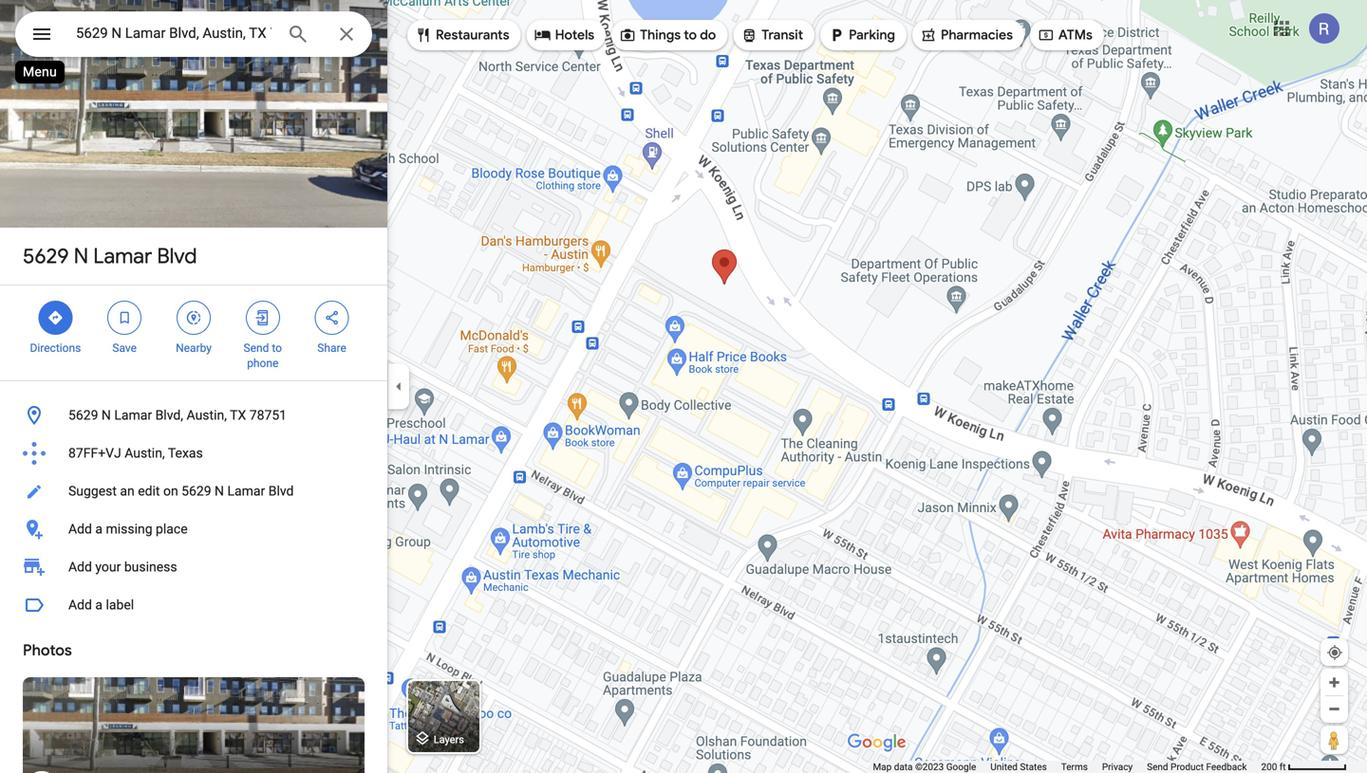 Task type: describe. For each thing, give the bounding box(es) containing it.
5629 n lamar blvd, austin, tx 78751 button
[[0, 397, 387, 435]]

privacy
[[1102, 762, 1133, 773]]

footer inside google maps element
[[873, 762, 1262, 774]]

 hotels
[[534, 25, 595, 46]]

 transit
[[741, 25, 803, 46]]

5629 n lamar blvd
[[23, 243, 197, 270]]

5629 for 5629 n lamar blvd, austin, tx 78751
[[68, 408, 98, 424]]

none field inside 5629 n lamar blvd, austin, tx 78751 field
[[76, 22, 272, 45]]

atms
[[1059, 27, 1093, 44]]

missing
[[106, 522, 152, 537]]

1 horizontal spatial austin,
[[187, 408, 227, 424]]

2 vertical spatial lamar
[[227, 484, 265, 499]]

parking
[[849, 27, 895, 44]]

united states button
[[991, 762, 1047, 774]]

to inside send to phone
[[272, 342, 282, 355]]

zoom out image
[[1328, 703, 1342, 717]]


[[619, 25, 636, 46]]

things
[[640, 27, 681, 44]]

5629 N Lamar Blvd, Austin, TX 78751 field
[[15, 11, 372, 57]]

200 ft
[[1262, 762, 1286, 773]]

send for send to phone
[[244, 342, 269, 355]]

a for missing
[[95, 522, 103, 537]]

tx
[[230, 408, 246, 424]]


[[323, 308, 341, 329]]

 pharmacies
[[920, 25, 1013, 46]]

2 horizontal spatial n
[[215, 484, 224, 499]]

show street view coverage image
[[1321, 726, 1348, 755]]

suggest an edit on 5629 n lamar blvd
[[68, 484, 294, 499]]

states
[[1020, 762, 1047, 773]]

zoom in image
[[1328, 676, 1342, 690]]

photos
[[23, 641, 72, 661]]

add your business
[[68, 560, 177, 575]]

privacy button
[[1102, 762, 1133, 774]]

 search field
[[15, 11, 372, 61]]

send product feedback button
[[1147, 762, 1247, 774]]

add for add a label
[[68, 598, 92, 613]]

feedback
[[1206, 762, 1247, 773]]

200
[[1262, 762, 1278, 773]]


[[30, 20, 53, 48]]

phone
[[247, 357, 279, 370]]

5629 n lamar blvd, austin, tx 78751
[[68, 408, 287, 424]]

to inside ' things to do'
[[684, 27, 697, 44]]

google
[[947, 762, 976, 773]]


[[828, 25, 845, 46]]

share
[[317, 342, 346, 355]]

add for add your business
[[68, 560, 92, 575]]

on
[[163, 484, 178, 499]]


[[920, 25, 937, 46]]

n for 5629 n lamar blvd
[[74, 243, 88, 270]]


[[534, 25, 551, 46]]

save
[[112, 342, 137, 355]]


[[185, 308, 202, 329]]

 button
[[15, 11, 68, 61]]

google maps element
[[0, 0, 1367, 774]]

map
[[873, 762, 892, 773]]

add a missing place button
[[0, 511, 387, 549]]

 things to do
[[619, 25, 716, 46]]

google account: ruby anderson  
(rubyanndersson@gmail.com) image
[[1310, 13, 1340, 44]]

map data ©2023 google
[[873, 762, 976, 773]]

add a label button
[[0, 587, 387, 625]]

transit
[[762, 27, 803, 44]]

united
[[991, 762, 1018, 773]]

87ff+vj austin, texas button
[[0, 435, 387, 473]]

nearby
[[176, 342, 212, 355]]



Task type: locate. For each thing, give the bounding box(es) containing it.
5629 n lamar blvd main content
[[0, 0, 387, 774]]

1 vertical spatial send
[[1147, 762, 1169, 773]]

5629 for 5629 n lamar blvd
[[23, 243, 69, 270]]

a inside button
[[95, 522, 103, 537]]

2 vertical spatial n
[[215, 484, 224, 499]]

0 vertical spatial n
[[74, 243, 88, 270]]

add inside button
[[68, 522, 92, 537]]


[[116, 308, 133, 329]]

a left label
[[95, 598, 103, 613]]

restaurants
[[436, 27, 510, 44]]

1 vertical spatial add
[[68, 560, 92, 575]]

2 a from the top
[[95, 598, 103, 613]]

to up phone
[[272, 342, 282, 355]]

lamar up the 
[[93, 243, 152, 270]]

add a label
[[68, 598, 134, 613]]

n for 5629 n lamar blvd, austin, tx 78751
[[102, 408, 111, 424]]

do
[[700, 27, 716, 44]]

actions for 5629 n lamar blvd region
[[0, 286, 387, 381]]

78751
[[249, 408, 287, 424]]

blvd up 
[[157, 243, 197, 270]]

to left do
[[684, 27, 697, 44]]

label
[[106, 598, 134, 613]]

add inside 'button'
[[68, 598, 92, 613]]

show your location image
[[1327, 645, 1344, 662]]

0 vertical spatial blvd
[[157, 243, 197, 270]]

0 vertical spatial send
[[244, 342, 269, 355]]

terms button
[[1061, 762, 1088, 774]]

add
[[68, 522, 92, 537], [68, 560, 92, 575], [68, 598, 92, 613]]

5629
[[23, 243, 69, 270], [68, 408, 98, 424], [182, 484, 211, 499]]

2 add from the top
[[68, 560, 92, 575]]

1 a from the top
[[95, 522, 103, 537]]

an
[[120, 484, 135, 499]]

1 vertical spatial lamar
[[114, 408, 152, 424]]


[[1038, 25, 1055, 46]]

87ff+vj austin, texas
[[68, 446, 203, 462]]

0 vertical spatial to
[[684, 27, 697, 44]]

0 vertical spatial 5629
[[23, 243, 69, 270]]

n
[[74, 243, 88, 270], [102, 408, 111, 424], [215, 484, 224, 499]]

5629 up 
[[23, 243, 69, 270]]

add your business link
[[0, 549, 387, 587]]

layers
[[434, 734, 464, 746]]

lamar
[[93, 243, 152, 270], [114, 408, 152, 424], [227, 484, 265, 499]]

0 horizontal spatial austin,
[[125, 446, 165, 462]]


[[415, 25, 432, 46]]

a inside 'button'
[[95, 598, 103, 613]]

to
[[684, 27, 697, 44], [272, 342, 282, 355]]

send inside send to phone
[[244, 342, 269, 355]]

blvd,
[[155, 408, 183, 424]]

footer
[[873, 762, 1262, 774]]

1 vertical spatial blvd
[[268, 484, 294, 499]]

terms
[[1061, 762, 1088, 773]]


[[741, 25, 758, 46]]

0 horizontal spatial n
[[74, 243, 88, 270]]

blvd down '78751' at the bottom left
[[268, 484, 294, 499]]

0 horizontal spatial send
[[244, 342, 269, 355]]

0 vertical spatial lamar
[[93, 243, 152, 270]]

send for send product feedback
[[1147, 762, 1169, 773]]

suggest an edit on 5629 n lamar blvd button
[[0, 473, 387, 511]]

1 vertical spatial a
[[95, 598, 103, 613]]

1 vertical spatial 5629
[[68, 408, 98, 424]]

 atms
[[1038, 25, 1093, 46]]

lamar down 87ff+vj austin, texas button on the bottom left of page
[[227, 484, 265, 499]]

collapse side panel image
[[388, 377, 409, 397]]

lamar left blvd,
[[114, 408, 152, 424]]

blvd
[[157, 243, 197, 270], [268, 484, 294, 499]]

add down suggest
[[68, 522, 92, 537]]

send
[[244, 342, 269, 355], [1147, 762, 1169, 773]]

1 vertical spatial austin,
[[125, 446, 165, 462]]

hotels
[[555, 27, 595, 44]]

1 horizontal spatial send
[[1147, 762, 1169, 773]]

1 vertical spatial to
[[272, 342, 282, 355]]

your
[[95, 560, 121, 575]]

united states
[[991, 762, 1047, 773]]

add for add a missing place
[[68, 522, 92, 537]]


[[254, 308, 271, 329]]

1 horizontal spatial blvd
[[268, 484, 294, 499]]

austin, up edit
[[125, 446, 165, 462]]

pharmacies
[[941, 27, 1013, 44]]

footer containing map data ©2023 google
[[873, 762, 1262, 774]]

1 horizontal spatial to
[[684, 27, 697, 44]]

0 horizontal spatial to
[[272, 342, 282, 355]]

ft
[[1280, 762, 1286, 773]]

place
[[156, 522, 188, 537]]

0 horizontal spatial blvd
[[157, 243, 197, 270]]

send to phone
[[244, 342, 282, 370]]

austin,
[[187, 408, 227, 424], [125, 446, 165, 462]]

2 vertical spatial 5629
[[182, 484, 211, 499]]

data
[[894, 762, 913, 773]]

 parking
[[828, 25, 895, 46]]

send inside send product feedback button
[[1147, 762, 1169, 773]]

200 ft button
[[1262, 762, 1348, 773]]

5629 up 87ff+vj
[[68, 408, 98, 424]]

87ff+vj
[[68, 446, 121, 462]]

 restaurants
[[415, 25, 510, 46]]

product
[[1171, 762, 1204, 773]]

austin, left tx
[[187, 408, 227, 424]]

add left your
[[68, 560, 92, 575]]

blvd inside button
[[268, 484, 294, 499]]

a left missing
[[95, 522, 103, 537]]

send left the "product"
[[1147, 762, 1169, 773]]

©2023
[[915, 762, 944, 773]]

add a missing place
[[68, 522, 188, 537]]


[[47, 308, 64, 329]]

lamar for blvd,
[[114, 408, 152, 424]]

texas
[[168, 446, 203, 462]]

0 vertical spatial add
[[68, 522, 92, 537]]

add left label
[[68, 598, 92, 613]]

None field
[[76, 22, 272, 45]]

2 vertical spatial add
[[68, 598, 92, 613]]

1 horizontal spatial n
[[102, 408, 111, 424]]

1 add from the top
[[68, 522, 92, 537]]

directions
[[30, 342, 81, 355]]

suggest
[[68, 484, 117, 499]]

send product feedback
[[1147, 762, 1247, 773]]

a
[[95, 522, 103, 537], [95, 598, 103, 613]]

business
[[124, 560, 177, 575]]

send up phone
[[244, 342, 269, 355]]

5629 right on
[[182, 484, 211, 499]]

a for label
[[95, 598, 103, 613]]

3 add from the top
[[68, 598, 92, 613]]

edit
[[138, 484, 160, 499]]

0 vertical spatial a
[[95, 522, 103, 537]]

lamar for blvd
[[93, 243, 152, 270]]

0 vertical spatial austin,
[[187, 408, 227, 424]]

1 vertical spatial n
[[102, 408, 111, 424]]



Task type: vqa. For each thing, say whether or not it's contained in the screenshot.


